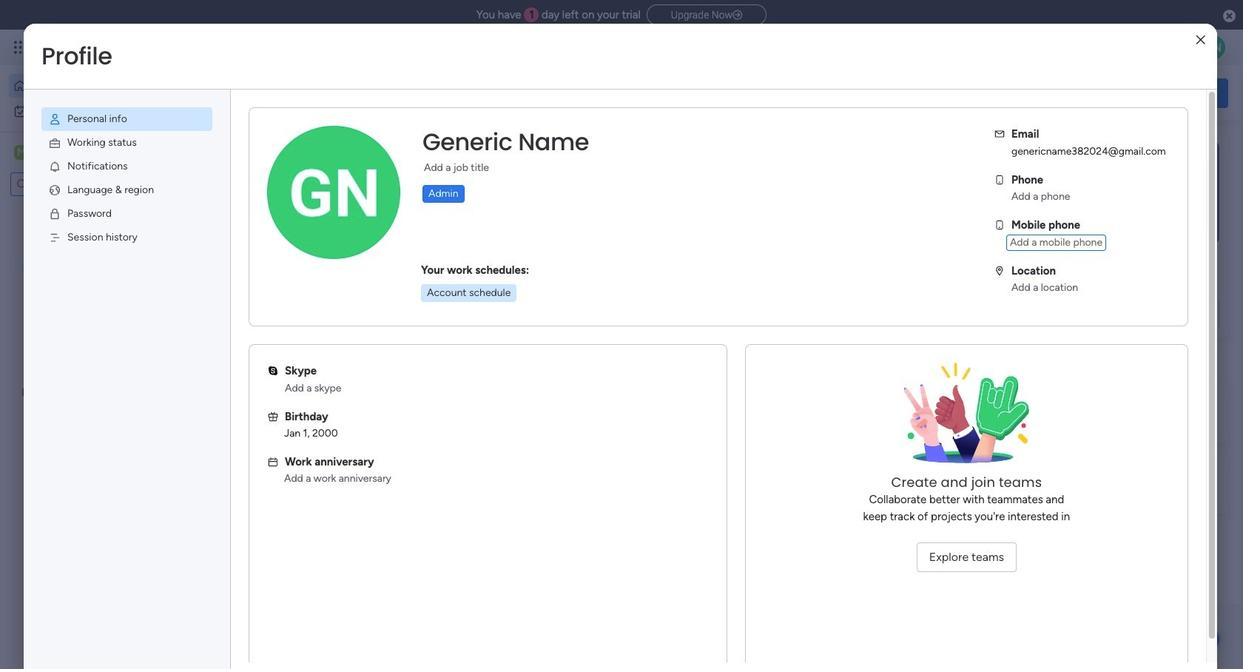 Task type: locate. For each thing, give the bounding box(es) containing it.
1 vertical spatial option
[[9, 99, 180, 123]]

0 vertical spatial option
[[9, 74, 180, 98]]

3 menu item from the top
[[41, 155, 212, 178]]

option up workspace selection element
[[9, 99, 180, 123]]

Search in workspace field
[[31, 176, 106, 193]]

templates image image
[[1020, 141, 1215, 244]]

workspace selection element
[[14, 144, 124, 163]]

getting started element
[[1007, 383, 1229, 442]]

public board image up component image
[[247, 300, 264, 316]]

v2 user feedback image
[[1019, 85, 1030, 101]]

close my workspaces image
[[229, 432, 246, 450]]

4 menu item from the top
[[41, 178, 212, 202]]

1 public board image from the left
[[247, 300, 264, 316]]

public board image for component icon
[[492, 300, 508, 316]]

2 menu item from the top
[[41, 131, 212, 155]]

2 public board image from the left
[[492, 300, 508, 316]]

generic name image
[[1202, 36, 1226, 59]]

select product image
[[13, 40, 28, 55]]

1 option from the top
[[9, 74, 180, 98]]

5 menu item from the top
[[41, 202, 212, 226]]

menu item
[[41, 107, 212, 131], [41, 131, 212, 155], [41, 155, 212, 178], [41, 178, 212, 202], [41, 202, 212, 226], [41, 226, 212, 249]]

option
[[9, 74, 180, 98], [9, 99, 180, 123]]

0 horizontal spatial public board image
[[247, 300, 264, 316]]

dapulse close image
[[1224, 9, 1236, 24]]

public board image up component icon
[[492, 300, 508, 316]]

1 horizontal spatial public board image
[[492, 300, 508, 316]]

working status image
[[48, 136, 61, 150]]

option up the personal info image
[[9, 74, 180, 98]]

session history image
[[48, 231, 61, 244]]

personal info image
[[48, 113, 61, 126]]

1 menu item from the top
[[41, 107, 212, 131]]

public board image
[[247, 300, 264, 316], [492, 300, 508, 316]]

None field
[[419, 127, 593, 158]]

2 option from the top
[[9, 99, 180, 123]]



Task type: vqa. For each thing, say whether or not it's contained in the screenshot.
the right workspace icon
no



Task type: describe. For each thing, give the bounding box(es) containing it.
component image
[[247, 323, 261, 336]]

component image
[[492, 323, 505, 336]]

dapulse rightstroke image
[[733, 10, 743, 21]]

6 menu item from the top
[[41, 226, 212, 249]]

no teams image
[[893, 363, 1041, 474]]

close recently visited image
[[229, 150, 246, 168]]

add to favorites image
[[441, 300, 456, 315]]

Add a mobile phone field
[[1007, 234, 1107, 251]]

close image
[[1197, 34, 1206, 46]]

language & region image
[[48, 184, 61, 197]]

public board image for component image
[[247, 300, 264, 316]]

password image
[[48, 207, 61, 221]]

v2 bolt switch image
[[1134, 85, 1143, 101]]

quick search results list box
[[229, 168, 971, 364]]

menu menu
[[24, 90, 230, 267]]

workspace image
[[14, 144, 29, 161]]

notifications image
[[48, 160, 61, 173]]

open update feed (inbox) image
[[229, 382, 246, 400]]

clear search image
[[107, 177, 122, 192]]

workspace image
[[253, 476, 289, 512]]



